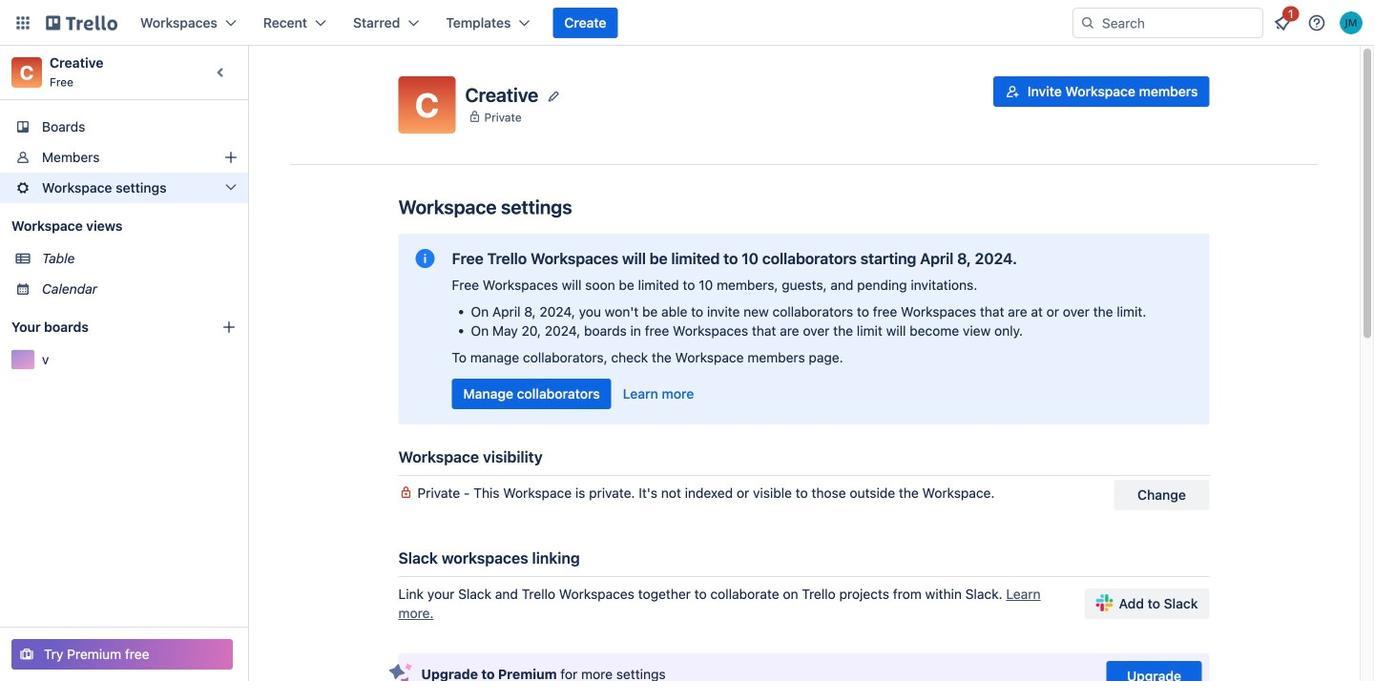 Task type: describe. For each thing, give the bounding box(es) containing it.
1 notification image
[[1271, 11, 1294, 34]]

back to home image
[[46, 8, 117, 38]]

Search field
[[1096, 10, 1263, 36]]

your boards with 1 items element
[[11, 316, 193, 339]]

jeremy miller (jeremymiller198) image
[[1340, 11, 1363, 34]]

open information menu image
[[1308, 13, 1327, 32]]



Task type: vqa. For each thing, say whether or not it's contained in the screenshot.
bottommost the
no



Task type: locate. For each thing, give the bounding box(es) containing it.
primary element
[[0, 0, 1374, 46]]

workspace navigation collapse icon image
[[208, 59, 235, 86]]

search image
[[1080, 15, 1096, 31]]

sparkle image
[[389, 663, 413, 682]]

add board image
[[221, 320, 237, 335]]



